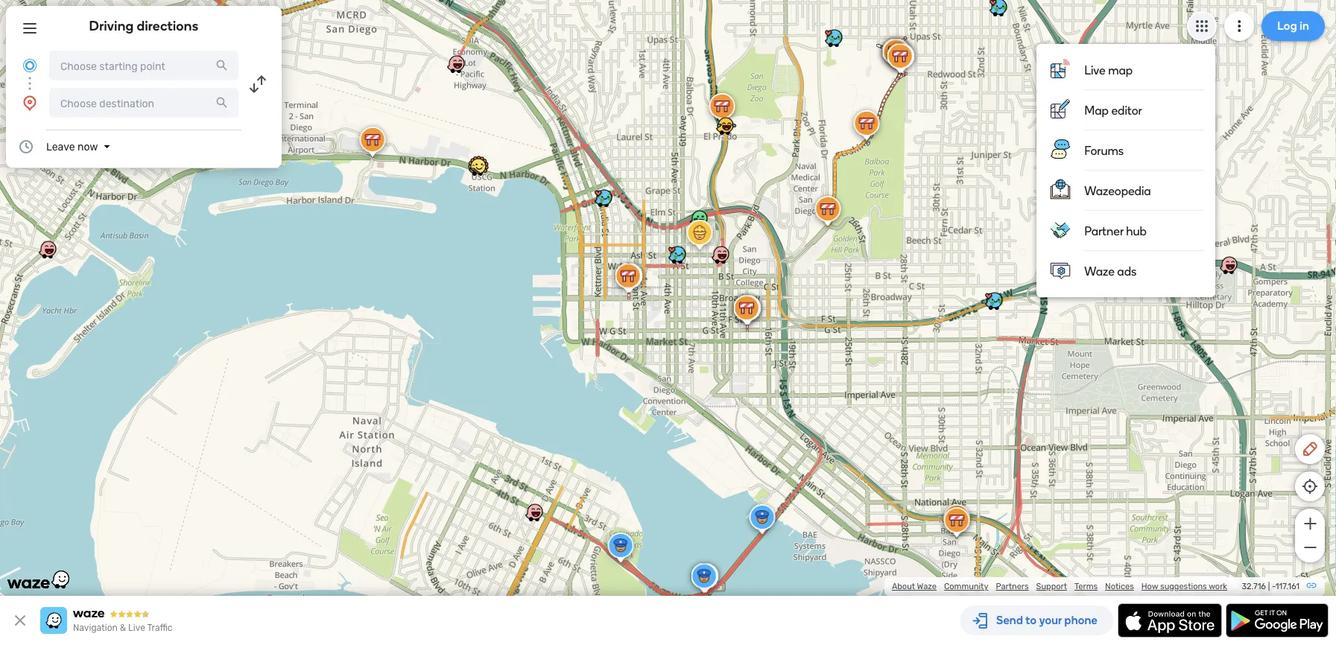 Task type: describe. For each thing, give the bounding box(es) containing it.
community link
[[944, 582, 989, 592]]

about waze community partners support terms notices how suggestions work
[[892, 582, 1227, 592]]

how
[[1142, 582, 1158, 592]]

support
[[1036, 582, 1067, 592]]

partners link
[[996, 582, 1029, 592]]

32.716
[[1242, 582, 1266, 592]]

notices
[[1105, 582, 1134, 592]]

clock image
[[17, 138, 35, 156]]

driving
[[89, 18, 134, 34]]

x image
[[11, 612, 29, 630]]

navigation & live traffic
[[73, 623, 172, 633]]

live
[[128, 623, 145, 633]]

traffic
[[147, 623, 172, 633]]

32.716 | -117.161
[[1242, 582, 1300, 592]]

support link
[[1036, 582, 1067, 592]]

location image
[[21, 94, 39, 112]]

directions
[[137, 18, 199, 34]]

about
[[892, 582, 915, 592]]

how suggestions work link
[[1142, 582, 1227, 592]]



Task type: vqa. For each thing, say whether or not it's contained in the screenshot.
the bottommost "Lynnwood"
no



Task type: locate. For each thing, give the bounding box(es) containing it.
driving directions
[[89, 18, 199, 34]]

now
[[77, 140, 98, 153]]

current location image
[[21, 57, 39, 75]]

|
[[1268, 582, 1270, 592]]

partners
[[996, 582, 1029, 592]]

-
[[1272, 582, 1276, 592]]

suggestions
[[1160, 582, 1207, 592]]

terms link
[[1075, 582, 1098, 592]]

leave
[[46, 140, 75, 153]]

work
[[1209, 582, 1227, 592]]

zoom in image
[[1301, 515, 1320, 533]]

leave now
[[46, 140, 98, 153]]

pencil image
[[1301, 440, 1319, 458]]

Choose destination text field
[[49, 88, 238, 118]]

terms
[[1075, 582, 1098, 592]]

link image
[[1306, 580, 1318, 592]]

navigation
[[73, 623, 118, 633]]

about waze link
[[892, 582, 937, 592]]

notices link
[[1105, 582, 1134, 592]]

Choose starting point text field
[[49, 51, 238, 80]]

zoom out image
[[1301, 539, 1320, 557]]

117.161
[[1276, 582, 1300, 592]]

waze
[[917, 582, 937, 592]]

community
[[944, 582, 989, 592]]

&
[[120, 623, 126, 633]]



